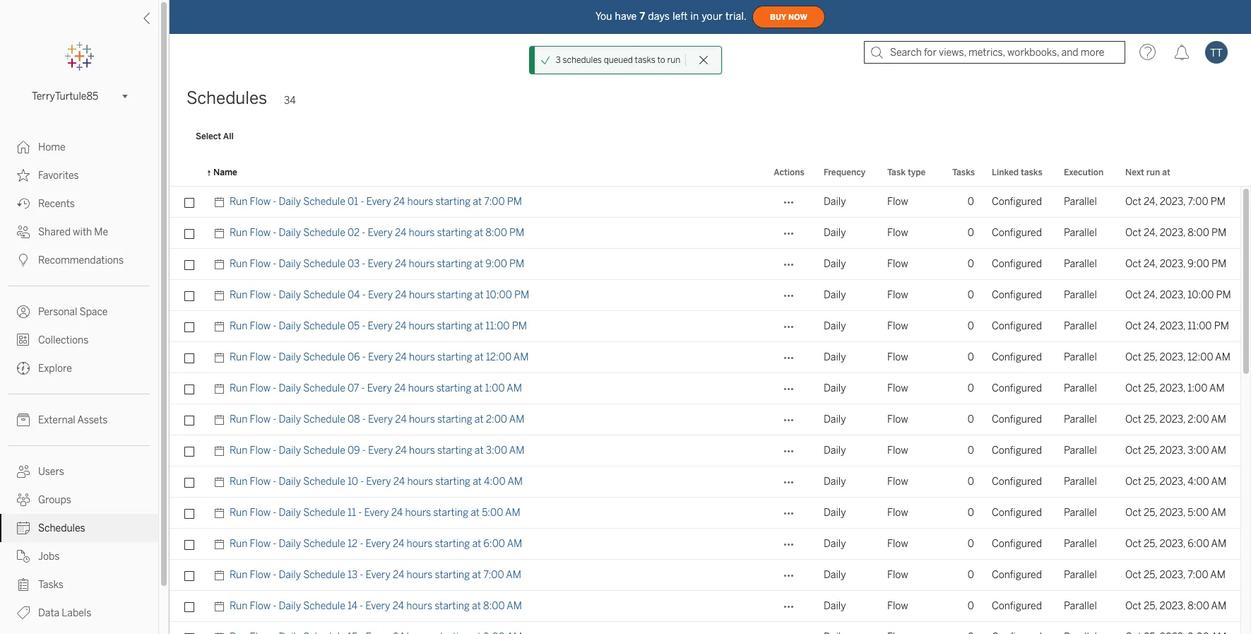 Task type: locate. For each thing, give the bounding box(es) containing it.
2023, down oct 25, 2023, 2:00 am
[[1160, 445, 1186, 457]]

9:00
[[486, 258, 507, 270], [1188, 258, 1210, 270]]

13 oct from the top
[[1126, 569, 1142, 581]]

tasks right linked
[[1021, 168, 1043, 177]]

9 0 from the top
[[968, 445, 975, 457]]

schedule inside "link"
[[303, 507, 345, 519]]

hours down run flow - daily schedule 08 - every 24 hours starting at 2:00 am link
[[409, 445, 435, 457]]

run flow - daily schedule 01 - every 24 hours starting at 7:00 pm link
[[230, 187, 522, 218]]

run flow - daily schedule 13 - every 24 hours starting at 7:00 am
[[230, 569, 522, 581]]

schedule left 13 at the bottom of the page
[[303, 569, 345, 581]]

1 6:00 from the left
[[484, 538, 505, 550]]

run for run flow - daily schedule 02 - every 24 hours starting at 8:00 pm
[[230, 227, 248, 239]]

home link
[[0, 133, 158, 161]]

14 2023, from the top
[[1160, 600, 1186, 612]]

25, for oct 25, 2023, 12:00 am
[[1144, 351, 1158, 363]]

1 run from the top
[[230, 196, 248, 208]]

2023, for oct 24, 2023, 8:00 pm
[[1160, 227, 1186, 239]]

7 0 from the top
[[968, 382, 975, 394]]

hours up run flow - daily schedule 13 - every 24 hours starting at 7:00 am
[[407, 538, 433, 550]]

run
[[668, 55, 681, 65], [1147, 168, 1161, 177]]

10 row from the top
[[170, 467, 1241, 498]]

am
[[514, 351, 529, 363], [1216, 351, 1231, 363], [507, 382, 522, 394], [1210, 382, 1225, 394], [509, 413, 525, 426], [1212, 413, 1227, 426], [510, 445, 525, 457], [1212, 445, 1227, 457], [508, 476, 523, 488], [1212, 476, 1227, 488], [505, 507, 521, 519], [1212, 507, 1227, 519], [507, 538, 523, 550], [1212, 538, 1227, 550], [506, 569, 522, 581], [1211, 569, 1226, 581], [507, 600, 522, 612], [1212, 600, 1227, 612]]

recents link
[[0, 189, 158, 218]]

every right "14"
[[366, 600, 391, 612]]

25, for oct 25, 2023, 4:00 am
[[1144, 476, 1158, 488]]

0 horizontal spatial 11:00
[[486, 320, 510, 332]]

every inside "link"
[[368, 445, 393, 457]]

schedule image for run flow - daily schedule 03 - every 24 hours starting at 9:00 pm
[[213, 249, 230, 280]]

11 0 from the top
[[968, 507, 975, 519]]

10 configured from the top
[[992, 476, 1043, 488]]

0
[[968, 196, 975, 208], [968, 227, 975, 239], [968, 258, 975, 270], [968, 289, 975, 301], [968, 320, 975, 332], [968, 351, 975, 363], [968, 382, 975, 394], [968, 413, 975, 426], [968, 445, 975, 457], [968, 476, 975, 488], [968, 507, 975, 519], [968, 538, 975, 550], [968, 569, 975, 581], [968, 600, 975, 612]]

0 horizontal spatial 6:00
[[484, 538, 505, 550]]

every
[[366, 196, 391, 208], [368, 227, 393, 239], [368, 258, 393, 270], [368, 289, 393, 301], [368, 320, 393, 332], [368, 351, 393, 363], [367, 382, 392, 394], [368, 413, 393, 426], [368, 445, 393, 457], [366, 476, 391, 488], [364, 507, 389, 519], [366, 538, 391, 550], [366, 569, 391, 581], [366, 600, 391, 612]]

3 schedule from the top
[[303, 258, 345, 270]]

schedules inside main navigation. press the up and down arrow keys to access links. element
[[38, 522, 85, 534]]

at for run flow - daily schedule 06 - every 24 hours starting at 12:00 am
[[475, 351, 484, 363]]

0 horizontal spatial 1:00
[[485, 382, 505, 394]]

space
[[80, 306, 108, 318]]

0 for oct 24, 2023, 9:00 pm
[[968, 258, 975, 270]]

4 24, from the top
[[1144, 289, 1158, 301]]

11 parallel from the top
[[1064, 507, 1098, 519]]

2023, up oct 25, 2023, 7:00 am at bottom right
[[1160, 538, 1186, 550]]

4:00
[[484, 476, 506, 488], [1188, 476, 1210, 488]]

row containing run flow - daily schedule 07 - every 24 hours starting at 1:00 am
[[170, 373, 1241, 404]]

0 for oct 25, 2023, 2:00 am
[[968, 413, 975, 426]]

24 down run flow - daily schedule 11 - every 24 hours starting at 5:00 am "link"
[[393, 538, 405, 550]]

2023, down oct 25, 2023, 1:00 am
[[1160, 413, 1186, 426]]

5 configured from the top
[[992, 320, 1043, 332]]

1 0 from the top
[[968, 196, 975, 208]]

8 0 from the top
[[968, 413, 975, 426]]

every for 05
[[368, 320, 393, 332]]

14 0 from the top
[[968, 600, 975, 612]]

starting for run flow - daily schedule 05 - every 24 hours starting at 11:00 pm
[[437, 320, 472, 332]]

1 oct from the top
[[1126, 196, 1142, 208]]

1 horizontal spatial 10:00
[[1188, 289, 1215, 301]]

hours up the run flow - daily schedule 05 - every 24 hours starting at 11:00 pm at the bottom
[[409, 289, 435, 301]]

8 row from the top
[[170, 404, 1241, 435]]

starting inside "link"
[[437, 445, 473, 457]]

3 schedules queued tasks to run
[[556, 55, 681, 65]]

parallel for oct 25, 2023, 3:00 am
[[1064, 445, 1098, 457]]

24, down oct 24, 2023, 9:00 pm
[[1144, 289, 1158, 301]]

0 horizontal spatial 4:00
[[484, 476, 506, 488]]

24 down run flow - daily schedule 13 - every 24 hours starting at 7:00 am link
[[393, 600, 404, 612]]

at inside "link"
[[475, 445, 484, 457]]

6 schedule from the top
[[303, 351, 345, 363]]

favorites link
[[0, 161, 158, 189]]

schedule left "14"
[[303, 600, 345, 612]]

every right 11 on the left
[[364, 507, 389, 519]]

0 vertical spatial run
[[668, 55, 681, 65]]

7 configured from the top
[[992, 382, 1043, 394]]

every for 09
[[368, 445, 393, 457]]

13 configured from the top
[[992, 569, 1043, 581]]

24
[[394, 196, 405, 208], [395, 227, 407, 239], [395, 258, 407, 270], [395, 289, 407, 301], [395, 320, 407, 332], [395, 351, 407, 363], [395, 382, 406, 394], [395, 413, 407, 426], [395, 445, 407, 457], [394, 476, 405, 488], [391, 507, 403, 519], [393, 538, 405, 550], [393, 569, 405, 581], [393, 600, 404, 612]]

every right 03
[[368, 258, 393, 270]]

row group
[[170, 187, 1241, 634]]

2 2:00 from the left
[[1188, 413, 1210, 426]]

1 vertical spatial run
[[1147, 168, 1161, 177]]

24, down oct 24, 2023, 8:00 pm at the top of page
[[1144, 258, 1158, 270]]

schedule inside "link"
[[303, 445, 345, 457]]

tasks left linked
[[953, 168, 975, 177]]

run inside "link"
[[230, 507, 248, 519]]

run flow - daily schedule 06 - every 24 hours starting at 12:00 am
[[230, 351, 529, 363]]

run for run flow - daily schedule 10 - every 24 hours starting at 4:00 am
[[230, 476, 248, 488]]

25, down oct 25, 2023, 1:00 am
[[1144, 413, 1158, 426]]

oct down oct 25, 2023, 4:00 am
[[1126, 507, 1142, 519]]

24, down next run at
[[1144, 196, 1158, 208]]

schedule image
[[213, 187, 230, 218], [213, 311, 230, 342], [213, 342, 230, 373], [213, 373, 230, 404], [213, 467, 230, 498], [213, 529, 230, 560], [213, 560, 230, 591], [213, 622, 230, 634]]

5 row from the top
[[170, 311, 1241, 342]]

1 horizontal spatial schedules
[[187, 88, 267, 108]]

daily
[[279, 196, 301, 208], [824, 196, 846, 208], [279, 227, 301, 239], [824, 227, 846, 239], [279, 258, 301, 270], [824, 258, 846, 270], [279, 289, 301, 301], [824, 289, 846, 301], [279, 320, 301, 332], [824, 320, 846, 332], [279, 351, 301, 363], [824, 351, 846, 363], [279, 382, 301, 394], [824, 382, 846, 394], [279, 413, 301, 426], [824, 413, 846, 426], [279, 445, 301, 457], [824, 445, 846, 457], [279, 476, 301, 488], [824, 476, 846, 488], [279, 507, 301, 519], [824, 507, 846, 519], [279, 538, 301, 550], [824, 538, 846, 550], [279, 569, 301, 581], [824, 569, 846, 581], [279, 600, 301, 612], [824, 600, 846, 612]]

hours down run flow - daily schedule 12 - every 24 hours starting at 6:00 am link
[[407, 569, 433, 581]]

schedule left 06
[[303, 351, 345, 363]]

schedule image for run flow - daily schedule 01 - every 24 hours starting at 7:00 pm
[[213, 187, 230, 218]]

hours for 09
[[409, 445, 435, 457]]

run
[[230, 196, 248, 208], [230, 227, 248, 239], [230, 258, 248, 270], [230, 289, 248, 301], [230, 320, 248, 332], [230, 351, 248, 363], [230, 382, 248, 394], [230, 413, 248, 426], [230, 445, 248, 457], [230, 476, 248, 488], [230, 507, 248, 519], [230, 538, 248, 550], [230, 569, 248, 581], [230, 600, 248, 612]]

starting inside "link"
[[434, 507, 469, 519]]

3 schedule image from the top
[[213, 280, 230, 311]]

09
[[348, 445, 360, 457]]

0 vertical spatial tasks
[[635, 55, 656, 65]]

row containing run flow - daily schedule 04 - every 24 hours starting at 10:00 pm
[[170, 280, 1241, 311]]

hours inside "link"
[[405, 507, 431, 519]]

0 for oct 24, 2023, 7:00 pm
[[968, 196, 975, 208]]

left
[[673, 10, 688, 22]]

schedule left 10
[[303, 476, 345, 488]]

pm inside run flow - daily schedule 01 - every 24 hours starting at 7:00 pm link
[[507, 196, 522, 208]]

1 vertical spatial tasks
[[38, 579, 64, 591]]

tasks inside grid
[[953, 168, 975, 177]]

5 schedule from the top
[[303, 320, 345, 332]]

pm inside the run flow - daily schedule 03 - every 24 hours starting at 9:00 pm link
[[510, 258, 525, 270]]

grid
[[170, 160, 1252, 634]]

every for 08
[[368, 413, 393, 426]]

3 oct from the top
[[1126, 258, 1142, 270]]

1 configured from the top
[[992, 196, 1043, 208]]

schedule for 09
[[303, 445, 345, 457]]

11 row from the top
[[170, 498, 1241, 529]]

2023, for oct 25, 2023, 3:00 am
[[1160, 445, 1186, 457]]

0 for oct 25, 2023, 5:00 am
[[968, 507, 975, 519]]

25, for oct 25, 2023, 7:00 am
[[1144, 569, 1158, 581]]

schedule for 07
[[303, 382, 345, 394]]

24 for 08
[[395, 413, 407, 426]]

05
[[348, 320, 360, 332]]

2023, up oct 25, 2023, 2:00 am
[[1160, 382, 1186, 394]]

row containing run flow - daily schedule 13 - every 24 hours starting at 7:00 am
[[170, 560, 1241, 591]]

13 run from the top
[[230, 569, 248, 581]]

row group containing run flow - daily schedule 01 - every 24 hours starting at 7:00 pm
[[170, 187, 1241, 634]]

-
[[273, 196, 277, 208], [361, 196, 364, 208], [273, 227, 277, 239], [362, 227, 366, 239], [273, 258, 277, 270], [362, 258, 366, 270], [273, 289, 277, 301], [362, 289, 366, 301], [273, 320, 277, 332], [362, 320, 366, 332], [273, 351, 277, 363], [362, 351, 366, 363], [273, 382, 277, 394], [362, 382, 365, 394], [273, 413, 277, 426], [362, 413, 366, 426], [273, 445, 277, 457], [362, 445, 366, 457], [273, 476, 277, 488], [361, 476, 364, 488], [273, 507, 277, 519], [359, 507, 362, 519], [273, 538, 277, 550], [360, 538, 364, 550], [273, 569, 277, 581], [360, 569, 364, 581], [273, 600, 277, 612], [360, 600, 363, 612]]

25, up oct 25, 2023, 2:00 am
[[1144, 382, 1158, 394]]

4 parallel from the top
[[1064, 289, 1098, 301]]

2023, down oct 25, 2023, 7:00 am at bottom right
[[1160, 600, 1186, 612]]

2 12:00 from the left
[[1188, 351, 1214, 363]]

12 oct from the top
[[1126, 538, 1142, 550]]

1 horizontal spatial tasks
[[1021, 168, 1043, 177]]

row containing run flow - daily schedule 09 - every 24 hours starting at 3:00 am
[[170, 435, 1241, 467]]

24 up run flow - daily schedule 04 - every 24 hours starting at 10:00 pm
[[395, 258, 407, 270]]

3 row from the top
[[170, 249, 1241, 280]]

row containing run flow - daily schedule 01 - every 24 hours starting at 7:00 pm
[[170, 187, 1241, 218]]

25, up oct 25, 2023, 7:00 am at bottom right
[[1144, 538, 1158, 550]]

24, for oct 24, 2023, 7:00 pm
[[1144, 196, 1158, 208]]

schedule for 11
[[303, 507, 345, 519]]

oct up oct 25, 2023, 2:00 am
[[1126, 382, 1142, 394]]

24,
[[1144, 196, 1158, 208], [1144, 227, 1158, 239], [1144, 258, 1158, 270], [1144, 289, 1158, 301], [1144, 320, 1158, 332]]

every right 13 at the bottom of the page
[[366, 569, 391, 581]]

you
[[596, 10, 613, 22]]

25, down oct 25, 2023, 4:00 am
[[1144, 507, 1158, 519]]

parallel for oct 24, 2023, 7:00 pm
[[1064, 196, 1098, 208]]

1 horizontal spatial run
[[1147, 168, 1161, 177]]

type
[[908, 168, 926, 177]]

run for run flow - daily schedule 07 - every 24 hours starting at 1:00 am
[[230, 382, 248, 394]]

1 horizontal spatial 3:00
[[1188, 445, 1210, 457]]

24 down run flow - daily schedule 04 - every 24 hours starting at 10:00 pm link
[[395, 320, 407, 332]]

11:00
[[486, 320, 510, 332], [1188, 320, 1213, 332]]

0 horizontal spatial 3:00
[[486, 445, 508, 457]]

2 2023, from the top
[[1160, 227, 1186, 239]]

25, up oct 25, 2023, 5:00 am
[[1144, 476, 1158, 488]]

personal
[[38, 306, 77, 318]]

oct for oct 25, 2023, 4:00 am
[[1126, 476, 1142, 488]]

4 run from the top
[[230, 289, 248, 301]]

tasks
[[635, 55, 656, 65], [1021, 168, 1043, 177]]

2023, up oct 25, 2023, 8:00 am
[[1160, 569, 1186, 581]]

oct up oct 25, 2023, 5:00 am
[[1126, 476, 1142, 488]]

0 horizontal spatial 5:00
[[482, 507, 504, 519]]

parallel for oct 25, 2023, 6:00 am
[[1064, 538, 1098, 550]]

schedule left 02
[[303, 227, 345, 239]]

oct for oct 24, 2023, 11:00 pm
[[1126, 320, 1142, 332]]

hours down the 'run flow - daily schedule 10 - every 24 hours starting at 4:00 am' link
[[405, 507, 431, 519]]

oct 25, 2023, 2:00 am
[[1126, 413, 1227, 426]]

0 horizontal spatial 9:00
[[486, 258, 507, 270]]

run right next
[[1147, 168, 1161, 177]]

all
[[223, 131, 234, 141]]

queued
[[604, 55, 633, 65]]

run inside alert
[[668, 55, 681, 65]]

25, down oct 25, 2023, 2:00 am
[[1144, 445, 1158, 457]]

run flow - daily schedule 03 - every 24 hours starting at 9:00 pm
[[230, 258, 525, 270]]

0 for oct 24, 2023, 10:00 pm
[[968, 289, 975, 301]]

oct down next
[[1126, 196, 1142, 208]]

6 schedule image from the top
[[213, 529, 230, 560]]

starting for run flow - daily schedule 08 - every 24 hours starting at 2:00 am
[[437, 413, 473, 426]]

schedule left 11 on the left
[[303, 507, 345, 519]]

oct for oct 24, 2023, 7:00 pm
[[1126, 196, 1142, 208]]

11
[[348, 507, 356, 519]]

oct for oct 25, 2023, 7:00 am
[[1126, 569, 1142, 581]]

1 horizontal spatial 4:00
[[1188, 476, 1210, 488]]

now
[[789, 12, 808, 22]]

buy now button
[[753, 6, 826, 28]]

7 schedule from the top
[[303, 382, 345, 394]]

oct down oct 24, 2023, 7:00 pm
[[1126, 227, 1142, 239]]

4 oct from the top
[[1126, 289, 1142, 301]]

14 run from the top
[[230, 600, 248, 612]]

24 down the 'run flow - daily schedule 10 - every 24 hours starting at 4:00 am' link
[[391, 507, 403, 519]]

1 horizontal spatial 5:00
[[1188, 507, 1210, 519]]

tasks inside grid
[[1021, 168, 1043, 177]]

row containing run flow - daily schedule 05 - every 24 hours starting at 11:00 pm
[[170, 311, 1241, 342]]

parallel for oct 25, 2023, 12:00 am
[[1064, 351, 1098, 363]]

9 oct from the top
[[1126, 445, 1142, 457]]

hours for 08
[[409, 413, 435, 426]]

at for run flow - daily schedule 09 - every 24 hours starting at 3:00 am
[[475, 445, 484, 457]]

at for run flow - daily schedule 12 - every 24 hours starting at 6:00 am
[[472, 538, 481, 550]]

every inside "link"
[[364, 507, 389, 519]]

parallel for oct 24, 2023, 10:00 pm
[[1064, 289, 1098, 301]]

4 25, from the top
[[1144, 445, 1158, 457]]

1 vertical spatial schedules
[[38, 522, 85, 534]]

1 horizontal spatial 9:00
[[1188, 258, 1210, 270]]

every right 07
[[367, 382, 392, 394]]

oct for oct 24, 2023, 9:00 pm
[[1126, 258, 1142, 270]]

1 vertical spatial tasks
[[1021, 168, 1043, 177]]

2023, down oct 24, 2023, 9:00 pm
[[1160, 289, 1186, 301]]

8 configured from the top
[[992, 413, 1043, 426]]

schedule left 08
[[303, 413, 345, 426]]

hours down run flow - daily schedule 06 - every 24 hours starting at 12:00 am link
[[408, 382, 434, 394]]

hours down run flow - daily schedule 13 - every 24 hours starting at 7:00 am link
[[407, 600, 433, 612]]

2 parallel from the top
[[1064, 227, 1098, 239]]

hours for 12
[[407, 538, 433, 550]]

hours for 04
[[409, 289, 435, 301]]

2 10:00 from the left
[[1188, 289, 1215, 301]]

pm inside run flow - daily schedule 05 - every 24 hours starting at 11:00 pm link
[[512, 320, 527, 332]]

9 schedule from the top
[[303, 445, 345, 457]]

24 for 09
[[395, 445, 407, 457]]

oct 25, 2023, 7:00 am
[[1126, 569, 1226, 581]]

run flow - daily schedule 14 - every 24 hours starting at 8:00 am
[[230, 600, 522, 612]]

hours up run flow - daily schedule 03 - every 24 hours starting at 9:00 pm
[[409, 227, 435, 239]]

3 2023, from the top
[[1160, 258, 1186, 270]]

0 vertical spatial tasks
[[953, 168, 975, 177]]

24 inside "link"
[[395, 445, 407, 457]]

6 row from the top
[[170, 342, 1241, 373]]

6:00
[[484, 538, 505, 550], [1188, 538, 1210, 550]]

run flow - daily schedule 05 - every 24 hours starting at 11:00 pm
[[230, 320, 527, 332]]

2 row from the top
[[170, 218, 1241, 249]]

7 schedule image from the top
[[213, 591, 230, 622]]

schedule image
[[213, 218, 230, 249], [213, 249, 230, 280], [213, 280, 230, 311], [213, 404, 230, 435], [213, 435, 230, 467], [213, 498, 230, 529], [213, 591, 230, 622]]

7 schedule image from the top
[[213, 560, 230, 591]]

every for 01
[[366, 196, 391, 208]]

1 horizontal spatial 12:00
[[1188, 351, 1214, 363]]

0 horizontal spatial tasks
[[38, 579, 64, 591]]

6 parallel from the top
[[1064, 351, 1098, 363]]

row group inside grid
[[170, 187, 1241, 634]]

7 parallel from the top
[[1064, 382, 1098, 394]]

25, down oct 25, 2023, 7:00 am at bottom right
[[1144, 600, 1158, 612]]

oct up oct 25, 2023, 7:00 am at bottom right
[[1126, 538, 1142, 550]]

schedule left 12
[[303, 538, 345, 550]]

0 for oct 25, 2023, 8:00 am
[[968, 600, 975, 612]]

24 down run flow - daily schedule 12 - every 24 hours starting at 6:00 am link
[[393, 569, 405, 581]]

schedule for 10
[[303, 476, 345, 488]]

run flow - daily schedule 12 - every 24 hours starting at 6:00 am
[[230, 538, 523, 550]]

24, for oct 24, 2023, 11:00 pm
[[1144, 320, 1158, 332]]

row containing run flow - daily schedule 11 - every 24 hours starting at 5:00 am
[[170, 498, 1241, 529]]

12 parallel from the top
[[1064, 538, 1098, 550]]

run right to
[[668, 55, 681, 65]]

every right 05 in the bottom left of the page
[[368, 320, 393, 332]]

tasks inside alert
[[635, 55, 656, 65]]

0 horizontal spatial 12:00
[[486, 351, 512, 363]]

12 0 from the top
[[968, 538, 975, 550]]

name
[[213, 168, 237, 177]]

9 configured from the top
[[992, 445, 1043, 457]]

at for run flow - daily schedule 02 - every 24 hours starting at 8:00 pm
[[475, 227, 484, 239]]

9 25, from the top
[[1144, 600, 1158, 612]]

every right the 04 at the left of the page
[[368, 289, 393, 301]]

24 for 13
[[393, 569, 405, 581]]

run for run flow - daily schedule 04 - every 24 hours starting at 10:00 pm
[[230, 289, 248, 301]]

schedule
[[303, 196, 345, 208], [303, 227, 345, 239], [303, 258, 345, 270], [303, 289, 345, 301], [303, 320, 345, 332], [303, 351, 345, 363], [303, 382, 345, 394], [303, 413, 345, 426], [303, 445, 345, 457], [303, 476, 345, 488], [303, 507, 345, 519], [303, 538, 345, 550], [303, 569, 345, 581], [303, 600, 345, 612]]

favorites
[[38, 170, 79, 182]]

run for run flow - daily schedule 09 - every 24 hours starting at 3:00 am
[[230, 445, 248, 457]]

1 horizontal spatial 11:00
[[1188, 320, 1213, 332]]

24 up run flow - daily schedule 03 - every 24 hours starting at 9:00 pm
[[395, 227, 407, 239]]

schedule left 09
[[303, 445, 345, 457]]

schedules up all
[[187, 88, 267, 108]]

11 oct from the top
[[1126, 507, 1142, 519]]

0 horizontal spatial 10:00
[[486, 289, 512, 301]]

hours for 03
[[409, 258, 435, 270]]

8 2023, from the top
[[1160, 413, 1186, 426]]

11 schedule from the top
[[303, 507, 345, 519]]

schedule left 03
[[303, 258, 345, 270]]

9 2023, from the top
[[1160, 445, 1186, 457]]

run flow - daily schedule 10 - every 24 hours starting at 4:00 am link
[[230, 467, 523, 498]]

your
[[702, 10, 723, 22]]

3 0 from the top
[[968, 258, 975, 270]]

oct down oct 25, 2023, 7:00 am at bottom right
[[1126, 600, 1142, 612]]

24 for 11
[[391, 507, 403, 519]]

every right 02
[[368, 227, 393, 239]]

oct for oct 25, 2023, 8:00 am
[[1126, 600, 1142, 612]]

oct for oct 24, 2023, 8:00 pm
[[1126, 227, 1142, 239]]

pm inside run flow - daily schedule 02 - every 24 hours starting at 8:00 pm link
[[510, 227, 525, 239]]

24 up run flow - daily schedule 02 - every 24 hours starting at 8:00 pm
[[394, 196, 405, 208]]

every right 01
[[366, 196, 391, 208]]

2023, for oct 25, 2023, 12:00 am
[[1160, 351, 1186, 363]]

row containing run flow - daily schedule 12 - every 24 hours starting at 6:00 am
[[170, 529, 1241, 560]]

11 run from the top
[[230, 507, 248, 519]]

tasks left to
[[635, 55, 656, 65]]

14 oct from the top
[[1126, 600, 1142, 612]]

0 horizontal spatial schedules
[[38, 522, 85, 534]]

25, for oct 25, 2023, 5:00 am
[[1144, 507, 1158, 519]]

34
[[284, 95, 296, 107]]

12 configured from the top
[[992, 538, 1043, 550]]

6 2023, from the top
[[1160, 351, 1186, 363]]

2023, for oct 25, 2023, 1:00 am
[[1160, 382, 1186, 394]]

25, up oct 25, 2023, 8:00 am
[[1144, 569, 1158, 581]]

row containing run flow - daily schedule 03 - every 24 hours starting at 9:00 pm
[[170, 249, 1241, 280]]

schedule left 01
[[303, 196, 345, 208]]

24 down the run flow - daily schedule 09 - every 24 hours starting at 3:00 am "link"
[[394, 476, 405, 488]]

parallel
[[1064, 196, 1098, 208], [1064, 227, 1098, 239], [1064, 258, 1098, 270], [1064, 289, 1098, 301], [1064, 320, 1098, 332], [1064, 351, 1098, 363], [1064, 382, 1098, 394], [1064, 413, 1098, 426], [1064, 445, 1098, 457], [1064, 476, 1098, 488], [1064, 507, 1098, 519], [1064, 538, 1098, 550], [1064, 569, 1098, 581], [1064, 600, 1098, 612]]

2023, up oct 25, 2023, 5:00 am
[[1160, 476, 1186, 488]]

3 schedules queued tasks to run alert
[[556, 54, 681, 66]]

oct down oct 25, 2023, 2:00 am
[[1126, 445, 1142, 457]]

7 run from the top
[[230, 382, 248, 394]]

7 25, from the top
[[1144, 538, 1158, 550]]

2023, for oct 24, 2023, 7:00 pm
[[1160, 196, 1186, 208]]

run for run flow - daily schedule 01 - every 24 hours starting at 7:00 pm
[[230, 196, 248, 208]]

1 parallel from the top
[[1064, 196, 1098, 208]]

5 0 from the top
[[968, 320, 975, 332]]

10
[[348, 476, 358, 488]]

row
[[170, 187, 1241, 218], [170, 218, 1241, 249], [170, 249, 1241, 280], [170, 280, 1241, 311], [170, 311, 1241, 342], [170, 342, 1241, 373], [170, 373, 1241, 404], [170, 404, 1241, 435], [170, 435, 1241, 467], [170, 467, 1241, 498], [170, 498, 1241, 529], [170, 529, 1241, 560], [170, 560, 1241, 591], [170, 591, 1241, 622], [170, 622, 1241, 634]]

schedule left 07
[[303, 382, 345, 394]]

configured
[[992, 196, 1043, 208], [992, 227, 1043, 239], [992, 258, 1043, 270], [992, 289, 1043, 301], [992, 320, 1043, 332], [992, 351, 1043, 363], [992, 382, 1043, 394], [992, 413, 1043, 426], [992, 445, 1043, 457], [992, 476, 1043, 488], [992, 507, 1043, 519], [992, 538, 1043, 550], [992, 569, 1043, 581], [992, 600, 1043, 612]]

6 configured from the top
[[992, 351, 1043, 363]]

3
[[556, 55, 561, 65]]

daily inside "link"
[[279, 507, 301, 519]]

1 horizontal spatial 2:00
[[1188, 413, 1210, 426]]

24 down run flow - daily schedule 08 - every 24 hours starting at 2:00 am link
[[395, 445, 407, 457]]

2023, up oct 24, 2023, 8:00 pm at the top of page
[[1160, 196, 1186, 208]]

starting
[[436, 196, 471, 208], [437, 227, 472, 239], [437, 258, 472, 270], [437, 289, 473, 301], [437, 320, 472, 332], [437, 351, 473, 363], [437, 382, 472, 394], [437, 413, 473, 426], [437, 445, 473, 457], [436, 476, 471, 488], [434, 507, 469, 519], [435, 538, 470, 550], [435, 569, 470, 581], [435, 600, 470, 612]]

0 horizontal spatial tasks
[[635, 55, 656, 65]]

4 schedule image from the top
[[213, 373, 230, 404]]

2023, up oct 25, 2023, 12:00 am
[[1160, 320, 1186, 332]]

tasks down jobs
[[38, 579, 64, 591]]

14 row from the top
[[170, 591, 1241, 622]]

hours
[[407, 196, 433, 208], [409, 227, 435, 239], [409, 258, 435, 270], [409, 289, 435, 301], [409, 320, 435, 332], [409, 351, 435, 363], [408, 382, 434, 394], [409, 413, 435, 426], [409, 445, 435, 457], [407, 476, 433, 488], [405, 507, 431, 519], [407, 538, 433, 550], [407, 569, 433, 581], [407, 600, 433, 612]]

24, down oct 24, 2023, 7:00 pm
[[1144, 227, 1158, 239]]

24 up run flow - daily schedule 09 - every 24 hours starting at 3:00 am
[[395, 413, 407, 426]]

row containing run flow - daily schedule 14 - every 24 hours starting at 8:00 am
[[170, 591, 1241, 622]]

hours down the run flow - daily schedule 09 - every 24 hours starting at 3:00 am "link"
[[407, 476, 433, 488]]

0 horizontal spatial run
[[668, 55, 681, 65]]

every right 08
[[368, 413, 393, 426]]

schedules down groups
[[38, 522, 85, 534]]

1 24, from the top
[[1144, 196, 1158, 208]]

1 5:00 from the left
[[482, 507, 504, 519]]

hours for 07
[[408, 382, 434, 394]]

7 2023, from the top
[[1160, 382, 1186, 394]]

0 horizontal spatial 2:00
[[486, 413, 507, 426]]

2023, down oct 24, 2023, 8:00 pm at the top of page
[[1160, 258, 1186, 270]]

hours inside "link"
[[409, 445, 435, 457]]

oct up oct 25, 2023, 8:00 am
[[1126, 569, 1142, 581]]

07
[[348, 382, 359, 394]]

schedule image for run flow - daily schedule 05 - every 24 hours starting at 11:00 pm
[[213, 311, 230, 342]]

1 horizontal spatial 6:00
[[1188, 538, 1210, 550]]

11 2023, from the top
[[1160, 507, 1186, 519]]

24 for 05
[[395, 320, 407, 332]]

assets
[[77, 414, 108, 426]]

select all
[[196, 131, 234, 141]]

2 9:00 from the left
[[1188, 258, 1210, 270]]

3 configured from the top
[[992, 258, 1043, 270]]

4 schedule image from the top
[[213, 404, 230, 435]]

8 parallel from the top
[[1064, 413, 1098, 426]]

12 2023, from the top
[[1160, 538, 1186, 550]]

am inside "link"
[[510, 445, 525, 457]]

2023, down oct 24, 2023, 7:00 pm
[[1160, 227, 1186, 239]]

12 row from the top
[[170, 529, 1241, 560]]

schedule image for run flow - daily schedule 10 - every 24 hours starting at 4:00 am
[[213, 467, 230, 498]]

main navigation. press the up and down arrow keys to access links. element
[[0, 133, 158, 634]]

13 0 from the top
[[968, 569, 975, 581]]

hours for 10
[[407, 476, 433, 488]]

run flow - daily schedule 08 - every 24 hours starting at 2:00 am
[[230, 413, 525, 426]]

oct up oct 25, 2023, 12:00 am
[[1126, 320, 1142, 332]]

schedule for 14
[[303, 600, 345, 612]]

tasks
[[953, 168, 975, 177], [38, 579, 64, 591]]

in
[[691, 10, 699, 22]]

5 25, from the top
[[1144, 476, 1158, 488]]

flow
[[250, 196, 271, 208], [888, 196, 909, 208], [250, 227, 271, 239], [888, 227, 909, 239], [250, 258, 271, 270], [888, 258, 909, 270], [250, 289, 271, 301], [888, 289, 909, 301], [250, 320, 271, 332], [888, 320, 909, 332], [250, 351, 271, 363], [888, 351, 909, 363], [250, 382, 271, 394], [888, 382, 909, 394], [250, 413, 271, 426], [888, 413, 909, 426], [250, 445, 271, 457], [888, 445, 909, 457], [250, 476, 271, 488], [888, 476, 909, 488], [250, 507, 271, 519], [888, 507, 909, 519], [250, 538, 271, 550], [888, 538, 909, 550], [250, 569, 271, 581], [888, 569, 909, 581], [250, 600, 271, 612], [888, 600, 909, 612]]

data labels link
[[0, 599, 158, 627]]

oct down oct 24, 2023, 9:00 pm
[[1126, 289, 1142, 301]]

4 schedule from the top
[[303, 289, 345, 301]]

run inside "link"
[[230, 445, 248, 457]]

5 oct from the top
[[1126, 320, 1142, 332]]

24 for 07
[[395, 382, 406, 394]]

schedule left 05 in the bottom left of the page
[[303, 320, 345, 332]]

schedules
[[187, 88, 267, 108], [38, 522, 85, 534]]

hours down run flow - daily schedule 04 - every 24 hours starting at 10:00 pm link
[[409, 320, 435, 332]]

8:00
[[486, 227, 507, 239], [1188, 227, 1210, 239], [483, 600, 505, 612], [1188, 600, 1210, 612]]

flow inside "link"
[[250, 507, 271, 519]]

every right 10
[[366, 476, 391, 488]]

hours up run flow - daily schedule 04 - every 24 hours starting at 10:00 pm
[[409, 258, 435, 270]]

starting for run flow - daily schedule 03 - every 24 hours starting at 9:00 pm
[[437, 258, 472, 270]]

at for run flow - daily schedule 03 - every 24 hours starting at 9:00 pm
[[475, 258, 484, 270]]

1:00
[[485, 382, 505, 394], [1188, 382, 1208, 394]]

1 horizontal spatial 1:00
[[1188, 382, 1208, 394]]

24 down run flow - daily schedule 06 - every 24 hours starting at 12:00 am link
[[395, 382, 406, 394]]

at for run flow - daily schedule 07 - every 24 hours starting at 1:00 am
[[474, 382, 483, 394]]

every right 06
[[368, 351, 393, 363]]

24 down run flow - daily schedule 05 - every 24 hours starting at 11:00 pm link
[[395, 351, 407, 363]]

run flow - daily schedule 09 - every 24 hours starting at 3:00 am link
[[230, 435, 525, 467]]

2023, for oct 24, 2023, 11:00 pm
[[1160, 320, 1186, 332]]

hours up run flow - daily schedule 09 - every 24 hours starting at 3:00 am
[[409, 413, 435, 426]]

5 2023, from the top
[[1160, 320, 1186, 332]]

explore
[[38, 363, 72, 375]]

1 row from the top
[[170, 187, 1241, 218]]

2023, for oct 24, 2023, 10:00 pm
[[1160, 289, 1186, 301]]

2023, down oct 25, 2023, 4:00 am
[[1160, 507, 1186, 519]]

6 oct from the top
[[1126, 351, 1142, 363]]

24 up the run flow - daily schedule 05 - every 24 hours starting at 11:00 pm at the bottom
[[395, 289, 407, 301]]

schedule image for run flow - daily schedule 13 - every 24 hours starting at 7:00 am
[[213, 560, 230, 591]]

24 for 10
[[394, 476, 405, 488]]

hours up run flow - daily schedule 02 - every 24 hours starting at 8:00 pm
[[407, 196, 433, 208]]

hours for 02
[[409, 227, 435, 239]]

next run at
[[1126, 168, 1171, 177]]

3 schedule image from the top
[[213, 342, 230, 373]]

24, up oct 25, 2023, 12:00 am
[[1144, 320, 1158, 332]]

configured for oct 25, 2023, 12:00 am
[[992, 351, 1043, 363]]

12
[[348, 538, 358, 550]]

24 inside "link"
[[391, 507, 403, 519]]

7 row from the top
[[170, 373, 1241, 404]]

every right 12
[[366, 538, 391, 550]]

every for 13
[[366, 569, 391, 581]]

1 horizontal spatial tasks
[[953, 168, 975, 177]]

home
[[38, 141, 66, 153]]

parallel for oct 25, 2023, 7:00 am
[[1064, 569, 1098, 581]]

7 oct from the top
[[1126, 382, 1142, 394]]

parallel for oct 25, 2023, 2:00 am
[[1064, 413, 1098, 426]]

4 0 from the top
[[968, 289, 975, 301]]

labels
[[62, 607, 91, 619]]

25, up oct 25, 2023, 1:00 am
[[1144, 351, 1158, 363]]

5 schedule image from the top
[[213, 435, 230, 467]]

at inside "link"
[[471, 507, 480, 519]]

8 schedule from the top
[[303, 413, 345, 426]]

oct up oct 25, 2023, 1:00 am
[[1126, 351, 1142, 363]]

1 schedule image from the top
[[213, 187, 230, 218]]

data labels
[[38, 607, 91, 619]]



Task type: describe. For each thing, give the bounding box(es) containing it.
oct 25, 2023, 12:00 am
[[1126, 351, 1231, 363]]

oct 25, 2023, 3:00 am
[[1126, 445, 1227, 457]]

hours for 13
[[407, 569, 433, 581]]

run inside grid
[[1147, 168, 1161, 177]]

every for 14
[[366, 600, 391, 612]]

data
[[38, 607, 59, 619]]

run for run flow - daily schedule 08 - every 24 hours starting at 2:00 am
[[230, 413, 248, 426]]

25, for oct 25, 2023, 2:00 am
[[1144, 413, 1158, 426]]

1 2:00 from the left
[[486, 413, 507, 426]]

Search for views, metrics, workbooks, and more text field
[[864, 41, 1126, 64]]

navigation panel element
[[0, 42, 158, 634]]

run for run flow - daily schedule 05 - every 24 hours starting at 11:00 pm
[[230, 320, 248, 332]]

8 schedule image from the top
[[213, 622, 230, 634]]

configured for oct 25, 2023, 4:00 am
[[992, 476, 1043, 488]]

external assets
[[38, 414, 108, 426]]

2023, for oct 25, 2023, 8:00 am
[[1160, 600, 1186, 612]]

run flow - daily schedule 04 - every 24 hours starting at 10:00 pm
[[230, 289, 530, 301]]

schedule for 06
[[303, 351, 345, 363]]

every for 12
[[366, 538, 391, 550]]

15 row from the top
[[170, 622, 1241, 634]]

groups link
[[0, 486, 158, 514]]

03
[[348, 258, 360, 270]]

row containing run flow - daily schedule 02 - every 24 hours starting at 8:00 pm
[[170, 218, 1241, 249]]

0 for oct 25, 2023, 3:00 am
[[968, 445, 975, 457]]

users
[[38, 466, 64, 478]]

schedule for 01
[[303, 196, 345, 208]]

jobs link
[[0, 542, 158, 570]]

configured for oct 24, 2023, 10:00 pm
[[992, 289, 1043, 301]]

every for 06
[[368, 351, 393, 363]]

hours for 06
[[409, 351, 435, 363]]

starting for run flow - daily schedule 07 - every 24 hours starting at 1:00 am
[[437, 382, 472, 394]]

terryturtule85 button
[[26, 88, 132, 105]]

schedule image for run flow - daily schedule 08 - every 24 hours starting at 2:00 am
[[213, 404, 230, 435]]

starting for run flow - daily schedule 11 - every 24 hours starting at 5:00 am
[[434, 507, 469, 519]]

04
[[348, 289, 360, 301]]

recents
[[38, 198, 75, 210]]

external
[[38, 414, 75, 426]]

hours for 14
[[407, 600, 433, 612]]

oct 24, 2023, 9:00 pm
[[1126, 258, 1227, 270]]

1 10:00 from the left
[[486, 289, 512, 301]]

external assets link
[[0, 406, 158, 434]]

parallel for oct 25, 2023, 1:00 am
[[1064, 382, 1098, 394]]

24 for 12
[[393, 538, 405, 550]]

daily inside "link"
[[279, 445, 301, 457]]

oct 24, 2023, 8:00 pm
[[1126, 227, 1227, 239]]

next
[[1126, 168, 1145, 177]]

shared
[[38, 226, 71, 238]]

explore link
[[0, 354, 158, 382]]

01
[[348, 196, 358, 208]]

parallel for oct 24, 2023, 8:00 pm
[[1064, 227, 1098, 239]]

oct 25, 2023, 6:00 am
[[1126, 538, 1227, 550]]

every for 07
[[367, 382, 392, 394]]

oct for oct 25, 2023, 5:00 am
[[1126, 507, 1142, 519]]

run for run flow - daily schedule 13 - every 24 hours starting at 7:00 am
[[230, 569, 248, 581]]

2 5:00 from the left
[[1188, 507, 1210, 519]]

to
[[658, 55, 666, 65]]

at for run flow - daily schedule 04 - every 24 hours starting at 10:00 pm
[[475, 289, 484, 301]]

4:00 inside the 'run flow - daily schedule 10 - every 24 hours starting at 4:00 am' link
[[484, 476, 506, 488]]

run flow - daily schedule 11 - every 24 hours starting at 5:00 am
[[230, 507, 521, 519]]

success image
[[541, 55, 550, 65]]

hours for 11
[[405, 507, 431, 519]]

personal space link
[[0, 298, 158, 326]]

at for run flow - daily schedule 08 - every 24 hours starting at 2:00 am
[[475, 413, 484, 426]]

run flow - daily schedule 14 - every 24 hours starting at 8:00 am link
[[230, 591, 522, 622]]

schedule image for run flow - daily schedule 04 - every 24 hours starting at 10:00 pm
[[213, 280, 230, 311]]

row containing run flow - daily schedule 06 - every 24 hours starting at 12:00 am
[[170, 342, 1241, 373]]

collections link
[[0, 326, 158, 354]]

run flow - daily schedule 11 - every 24 hours starting at 5:00 am link
[[230, 498, 521, 529]]

am inside "link"
[[505, 507, 521, 519]]

02
[[348, 227, 360, 239]]

recommendations link
[[0, 246, 158, 274]]

2 3:00 from the left
[[1188, 445, 1210, 457]]

6:00 inside run flow - daily schedule 12 - every 24 hours starting at 6:00 am link
[[484, 538, 505, 550]]

24 for 06
[[395, 351, 407, 363]]

0 for oct 25, 2023, 7:00 am
[[968, 569, 975, 581]]

configured for oct 25, 2023, 8:00 am
[[992, 600, 1043, 612]]

run flow - daily schedule 04 - every 24 hours starting at 10:00 pm link
[[230, 280, 530, 311]]

08
[[348, 413, 360, 426]]

run flow - daily schedule 01 - every 24 hours starting at 7:00 pm
[[230, 196, 522, 208]]

run for run flow - daily schedule 06 - every 24 hours starting at 12:00 am
[[230, 351, 248, 363]]

at for run flow - daily schedule 10 - every 24 hours starting at 4:00 am
[[473, 476, 482, 488]]

with
[[73, 226, 92, 238]]

0 vertical spatial schedules
[[187, 88, 267, 108]]

2 11:00 from the left
[[1188, 320, 1213, 332]]

run flow - daily schedule 09 - every 24 hours starting at 3:00 am
[[230, 445, 525, 457]]

oct for oct 25, 2023, 12:00 am
[[1126, 351, 1142, 363]]

oct 25, 2023, 5:00 am
[[1126, 507, 1227, 519]]

personal space
[[38, 306, 108, 318]]

grid containing run flow - daily schedule 01 - every 24 hours starting at 7:00 pm
[[170, 160, 1252, 634]]

starting for run flow - daily schedule 12 - every 24 hours starting at 6:00 am
[[435, 538, 470, 550]]

2 6:00 from the left
[[1188, 538, 1210, 550]]

schedule image for run flow - daily schedule 07 - every 24 hours starting at 1:00 am
[[213, 373, 230, 404]]

select
[[196, 131, 221, 141]]

1 9:00 from the left
[[486, 258, 507, 270]]

5:00 inside "link"
[[482, 507, 504, 519]]

row containing run flow - daily schedule 08 - every 24 hours starting at 2:00 am
[[170, 404, 1241, 435]]

1 1:00 from the left
[[485, 382, 505, 394]]

jobs
[[38, 551, 60, 563]]

24, for oct 24, 2023, 10:00 pm
[[1144, 289, 1158, 301]]

oct 25, 2023, 4:00 am
[[1126, 476, 1227, 488]]

run flow - daily schedule 08 - every 24 hours starting at 2:00 am link
[[230, 404, 525, 435]]

starting for run flow - daily schedule 02 - every 24 hours starting at 8:00 pm
[[437, 227, 472, 239]]

starting for run flow - daily schedule 14 - every 24 hours starting at 8:00 am
[[435, 600, 470, 612]]

schedules
[[563, 55, 602, 65]]

13
[[348, 569, 358, 581]]

actions
[[774, 168, 805, 177]]

25, for oct 25, 2023, 3:00 am
[[1144, 445, 1158, 457]]

7
[[640, 10, 646, 22]]

oct 25, 2023, 1:00 am
[[1126, 382, 1225, 394]]

hours for 05
[[409, 320, 435, 332]]

1 12:00 from the left
[[486, 351, 512, 363]]

schedule for 08
[[303, 413, 345, 426]]

pm inside run flow - daily schedule 04 - every 24 hours starting at 10:00 pm link
[[515, 289, 530, 301]]

flow inside "link"
[[250, 445, 271, 457]]

24, for oct 24, 2023, 8:00 pm
[[1144, 227, 1158, 239]]

schedule image for run flow - daily schedule 06 - every 24 hours starting at 12:00 am
[[213, 342, 230, 373]]

run for run flow - daily schedule 14 - every 24 hours starting at 8:00 am
[[230, 600, 248, 612]]

shared with me
[[38, 226, 108, 238]]

starting for run flow - daily schedule 01 - every 24 hours starting at 7:00 pm
[[436, 196, 471, 208]]

configured for oct 25, 2023, 1:00 am
[[992, 382, 1043, 394]]

terryturtule85
[[32, 90, 98, 102]]

tasks link
[[0, 570, 158, 599]]

configured for oct 25, 2023, 6:00 am
[[992, 538, 1043, 550]]

groups
[[38, 494, 71, 506]]

24, for oct 24, 2023, 9:00 pm
[[1144, 258, 1158, 270]]

0 for oct 25, 2023, 1:00 am
[[968, 382, 975, 394]]

row containing run flow - daily schedule 10 - every 24 hours starting at 4:00 am
[[170, 467, 1241, 498]]

schedule image for run flow - daily schedule 12 - every 24 hours starting at 6:00 am
[[213, 529, 230, 560]]

have
[[615, 10, 637, 22]]

run flow - daily schedule 12 - every 24 hours starting at 6:00 am link
[[230, 529, 523, 560]]

parallel for oct 24, 2023, 9:00 pm
[[1064, 258, 1098, 270]]

25, for oct 25, 2023, 6:00 am
[[1144, 538, 1158, 550]]

schedule image for run flow - daily schedule 09 - every 24 hours starting at 3:00 am
[[213, 435, 230, 467]]

oct 24, 2023, 7:00 pm
[[1126, 196, 1226, 208]]

run flow - daily schedule 02 - every 24 hours starting at 8:00 pm link
[[230, 218, 525, 249]]

trial.
[[726, 10, 747, 22]]

starting for run flow - daily schedule 04 - every 24 hours starting at 10:00 pm
[[437, 289, 473, 301]]

buy
[[770, 12, 787, 22]]

parallel for oct 25, 2023, 8:00 am
[[1064, 600, 1098, 612]]

3:00 inside "link"
[[486, 445, 508, 457]]

run flow - daily schedule 03 - every 24 hours starting at 9:00 pm link
[[230, 249, 525, 280]]

2 1:00 from the left
[[1188, 382, 1208, 394]]

run flow - daily schedule 10 - every 24 hours starting at 4:00 am
[[230, 476, 523, 488]]

schedules link
[[0, 514, 158, 542]]

configured for oct 25, 2023, 2:00 am
[[992, 413, 1043, 426]]

0 for oct 25, 2023, 12:00 am
[[968, 351, 975, 363]]

oct 24, 2023, 11:00 pm
[[1126, 320, 1230, 332]]

task type
[[888, 168, 926, 177]]

execution
[[1064, 168, 1104, 177]]

run flow - daily schedule 06 - every 24 hours starting at 12:00 am link
[[230, 342, 529, 373]]

tasks inside main navigation. press the up and down arrow keys to access links. element
[[38, 579, 64, 591]]

me
[[94, 226, 108, 238]]

collections
[[38, 334, 89, 346]]

oct 25, 2023, 8:00 am
[[1126, 600, 1227, 612]]

task
[[888, 168, 906, 177]]

parallel for oct 24, 2023, 11:00 pm
[[1064, 320, 1098, 332]]

2 4:00 from the left
[[1188, 476, 1210, 488]]

days
[[648, 10, 670, 22]]

select all button
[[187, 128, 243, 145]]

1 11:00 from the left
[[486, 320, 510, 332]]

0 for oct 25, 2023, 4:00 am
[[968, 476, 975, 488]]

0 for oct 25, 2023, 6:00 am
[[968, 538, 975, 550]]

schedule for 03
[[303, 258, 345, 270]]

25, for oct 25, 2023, 1:00 am
[[1144, 382, 1158, 394]]

run flow - daily schedule 13 - every 24 hours starting at 7:00 am link
[[230, 560, 522, 591]]

schedule image for run flow - daily schedule 02 - every 24 hours starting at 8:00 pm
[[213, 218, 230, 249]]

frequency
[[824, 168, 866, 177]]

every for 03
[[368, 258, 393, 270]]

run for run flow - daily schedule 12 - every 24 hours starting at 6:00 am
[[230, 538, 248, 550]]

hours for 01
[[407, 196, 433, 208]]

run flow - daily schedule 05 - every 24 hours starting at 11:00 pm link
[[230, 311, 527, 342]]

parallel for oct 25, 2023, 4:00 am
[[1064, 476, 1098, 488]]

buy now
[[770, 12, 808, 22]]

users link
[[0, 457, 158, 486]]



Task type: vqa. For each thing, say whether or not it's contained in the screenshot.
left Order Date
no



